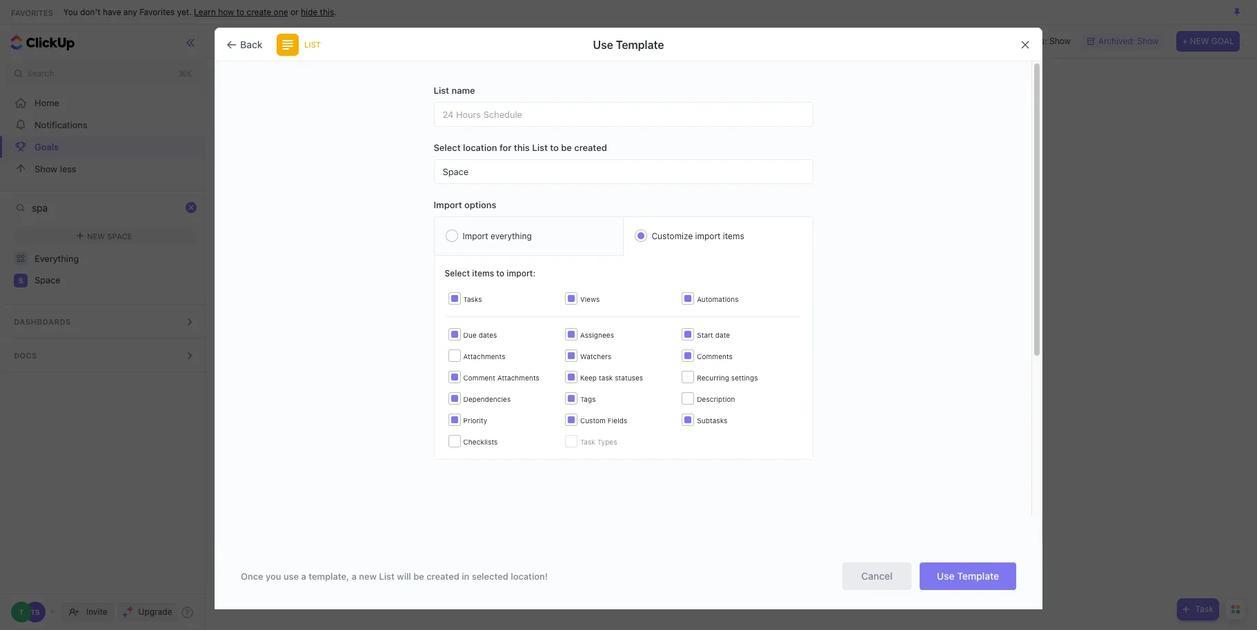 Task type: describe. For each thing, give the bounding box(es) containing it.
you
[[266, 571, 281, 582]]

options
[[464, 199, 496, 210]]

learn
[[194, 7, 216, 17]]

1 vertical spatial be
[[413, 571, 424, 582]]

views
[[580, 295, 600, 304]]

date
[[715, 331, 730, 339]]

for
[[499, 142, 512, 153]]

fields
[[608, 417, 627, 425]]

0 vertical spatial items
[[723, 231, 744, 241]]

+ new goal
[[1182, 36, 1234, 46]]

everything link
[[0, 248, 209, 270]]

0 vertical spatial new
[[1190, 36, 1209, 46]]

notifications
[[34, 119, 87, 130]]

docs
[[14, 351, 37, 360]]

are
[[585, 388, 602, 402]]

task
[[599, 374, 613, 382]]

select items to import:
[[445, 268, 536, 279]]

show less
[[34, 163, 76, 174]]

1 horizontal spatial this
[[514, 142, 530, 153]]

show for folders: show
[[1049, 36, 1071, 46]]

1 vertical spatial attachments
[[497, 374, 539, 382]]

import for import everything
[[463, 231, 488, 241]]

Filter Lists, Docs, & Folders text field
[[32, 197, 182, 218]]

⌘k
[[179, 68, 192, 79]]

you don't have any favorites yet. learn how to create one or hide this .
[[63, 7, 337, 17]]

0 horizontal spatial this
[[320, 7, 334, 17]]

customize
[[652, 231, 693, 241]]

folders.
[[899, 388, 940, 402]]

goals left are
[[551, 388, 582, 402]]

space button
[[434, 159, 813, 184]]

1 vertical spatial use template
[[937, 571, 999, 582]]

1 vertical spatial template
[[957, 571, 999, 582]]

assignees
[[580, 331, 614, 339]]

your
[[523, 388, 548, 402]]

goal
[[1211, 36, 1234, 46]]

use
[[284, 571, 299, 582]]

folders
[[618, 388, 655, 402]]

hide this link
[[301, 7, 334, 17]]

new inside the sidebar navigation
[[87, 231, 105, 240]]

list left name
[[434, 85, 449, 96]]

2 a from the left
[[352, 571, 357, 582]]

0 horizontal spatial in
[[462, 571, 469, 582]]

new
[[359, 571, 377, 582]]

1 horizontal spatial in
[[605, 388, 615, 402]]

goals inside the sidebar navigation
[[34, 141, 59, 152]]

of
[[885, 388, 896, 402]]

template,
[[309, 571, 349, 582]]

folders:
[[1016, 36, 1047, 46]]

1 horizontal spatial favorites
[[139, 7, 175, 17]]

import options
[[434, 199, 496, 210]]

24 Hours Schedule  text field
[[434, 102, 813, 127]]

list name
[[434, 85, 475, 96]]

location!
[[511, 571, 548, 582]]

watchers
[[580, 353, 611, 361]]

outside
[[841, 388, 882, 402]]

tags
[[580, 395, 596, 404]]

comment
[[463, 374, 495, 382]]

.
[[334, 7, 337, 17]]

cancel
[[861, 571, 893, 582]]

list left will
[[379, 571, 395, 582]]

keep task statuses
[[580, 374, 643, 382]]

goals left the outside
[[807, 388, 838, 402]]

archived:
[[1098, 36, 1135, 46]]

1 horizontal spatial created
[[574, 142, 607, 153]]

recurring settings
[[697, 374, 758, 382]]

checklists
[[463, 438, 498, 446]]

above.
[[658, 388, 695, 402]]

hide
[[301, 7, 318, 17]]

one
[[274, 7, 288, 17]]

task types
[[580, 438, 617, 446]]

0 vertical spatial use template
[[593, 38, 664, 51]]

back button
[[221, 33, 271, 56]]

also
[[744, 388, 767, 402]]

location
[[463, 142, 497, 153]]

automations
[[697, 295, 739, 304]]

comments
[[697, 353, 733, 361]]

customize import items
[[652, 231, 744, 241]]

+
[[1182, 36, 1187, 46]]

back
[[240, 38, 263, 50]]

will
[[397, 571, 411, 582]]

any
[[123, 7, 137, 17]]

2 vertical spatial to
[[496, 268, 504, 279]]

import for import options
[[434, 199, 462, 210]]

dates
[[479, 331, 497, 339]]

space for 'space' link
[[34, 275, 61, 286]]

0 vertical spatial you
[[63, 7, 78, 17]]

space for space dropdown button
[[443, 166, 469, 177]]

goals link
[[0, 136, 209, 158]]

clear search image
[[187, 203, 196, 213]]

goals down learn how to create one link
[[219, 34, 252, 48]]

tasks
[[463, 295, 482, 304]]

start
[[697, 331, 713, 339]]

dashboards
[[14, 317, 71, 326]]

1 vertical spatial items
[[472, 268, 494, 279]]

once you use a template, a new list will be created in selected location!
[[241, 571, 548, 582]]

0 vertical spatial attachments
[[463, 353, 505, 361]]

start date
[[697, 331, 730, 339]]

folders: show
[[1016, 36, 1071, 46]]



Task type: locate. For each thing, give the bounding box(es) containing it.
subtasks
[[697, 417, 727, 425]]

0 horizontal spatial space
[[34, 275, 61, 286]]

upgrade
[[138, 607, 172, 617]]

a left new on the bottom
[[352, 571, 357, 582]]

0 vertical spatial use
[[593, 38, 613, 51]]

1 vertical spatial you
[[698, 388, 718, 402]]

0 horizontal spatial new
[[87, 231, 105, 240]]

home link
[[0, 92, 209, 114]]

select left location
[[434, 142, 461, 153]]

2 vertical spatial space
[[34, 275, 61, 286]]

0 vertical spatial this
[[320, 7, 334, 17]]

1 horizontal spatial space
[[107, 231, 132, 240]]

you down recurring
[[698, 388, 718, 402]]

custom
[[580, 417, 606, 425]]

have
[[103, 7, 121, 17]]

1 horizontal spatial to
[[496, 268, 504, 279]]

space down everything
[[34, 275, 61, 286]]

dependencies
[[463, 395, 511, 404]]

1 vertical spatial use
[[937, 571, 955, 582]]

0 horizontal spatial use
[[593, 38, 613, 51]]

2 horizontal spatial to
[[550, 142, 559, 153]]

invite
[[86, 607, 107, 617]]

1 vertical spatial to
[[550, 142, 559, 153]]

show right the folders:
[[1049, 36, 1071, 46]]

space down location
[[443, 166, 469, 177]]

1 horizontal spatial create
[[770, 388, 804, 402]]

task
[[580, 438, 595, 446], [1195, 604, 1214, 615]]

in left selected
[[462, 571, 469, 582]]

in right are
[[605, 388, 615, 402]]

1 horizontal spatial be
[[561, 142, 572, 153]]

0 vertical spatial task
[[580, 438, 595, 446]]

1 vertical spatial new
[[87, 231, 105, 240]]

don't
[[80, 7, 100, 17]]

be right for
[[561, 142, 572, 153]]

home
[[34, 97, 59, 108]]

be
[[561, 142, 572, 153], [413, 571, 424, 582]]

sidebar navigation
[[0, 25, 209, 631]]

space link
[[34, 270, 196, 292]]

1 horizontal spatial show
[[1049, 36, 1071, 46]]

0 horizontal spatial you
[[63, 7, 78, 17]]

list
[[304, 40, 321, 49], [434, 85, 449, 96], [532, 142, 548, 153], [379, 571, 395, 582]]

use template
[[593, 38, 664, 51], [937, 571, 999, 582]]

1 vertical spatial space
[[107, 231, 132, 240]]

created up space dropdown button
[[574, 142, 607, 153]]

favorites left don't
[[11, 8, 53, 17]]

show left less
[[34, 163, 57, 174]]

comment attachments
[[463, 374, 539, 382]]

keep
[[580, 374, 597, 382]]

less
[[60, 163, 76, 174]]

to right how
[[236, 7, 244, 17]]

1 horizontal spatial a
[[352, 571, 357, 582]]

due dates
[[463, 331, 497, 339]]

import:
[[507, 268, 536, 279]]

favorites
[[139, 7, 175, 17], [11, 8, 53, 17]]

0 horizontal spatial to
[[236, 7, 244, 17]]

show right the archived:
[[1137, 36, 1159, 46]]

1 vertical spatial created
[[427, 571, 459, 582]]

0 vertical spatial to
[[236, 7, 244, 17]]

this right hide
[[320, 7, 334, 17]]

to left import:
[[496, 268, 504, 279]]

1 horizontal spatial import
[[463, 231, 488, 241]]

archived: show
[[1098, 36, 1159, 46]]

select
[[434, 142, 461, 153], [445, 268, 470, 279]]

priority
[[463, 417, 487, 425]]

types
[[597, 438, 617, 446]]

0 horizontal spatial import
[[434, 199, 462, 210]]

space inside dropdown button
[[443, 166, 469, 177]]

show inside the sidebar navigation
[[34, 163, 57, 174]]

a right "use"
[[301, 571, 306, 582]]

once
[[241, 571, 263, 582]]

0 horizontal spatial template
[[616, 38, 664, 51]]

1 horizontal spatial use template
[[937, 571, 999, 582]]

notifications link
[[0, 114, 209, 136]]

import
[[695, 231, 721, 241]]

import
[[434, 199, 462, 210], [463, 231, 488, 241]]

name
[[452, 85, 475, 96]]

0 vertical spatial created
[[574, 142, 607, 153]]

0 vertical spatial in
[[605, 388, 615, 402]]

this
[[320, 7, 334, 17], [514, 142, 530, 153]]

task for task
[[1195, 604, 1214, 615]]

1 vertical spatial create
[[770, 388, 804, 402]]

1 horizontal spatial you
[[698, 388, 718, 402]]

0 vertical spatial create
[[247, 7, 271, 17]]

to
[[236, 7, 244, 17], [550, 142, 559, 153], [496, 268, 504, 279]]

0 vertical spatial import
[[434, 199, 462, 210]]

create left one
[[247, 7, 271, 17]]

due
[[463, 331, 477, 339]]

1 vertical spatial this
[[514, 142, 530, 153]]

attachments up your
[[497, 374, 539, 382]]

import left options
[[434, 199, 462, 210]]

0 horizontal spatial items
[[472, 268, 494, 279]]

1 horizontal spatial task
[[1195, 604, 1214, 615]]

everything
[[491, 231, 532, 241]]

items
[[723, 231, 744, 241], [472, 268, 494, 279]]

statuses
[[615, 374, 643, 382]]

attachments down dates
[[463, 353, 505, 361]]

be right will
[[413, 571, 424, 582]]

show
[[1049, 36, 1071, 46], [1137, 36, 1159, 46], [34, 163, 57, 174]]

this right for
[[514, 142, 530, 153]]

new up everything 'link'
[[87, 231, 105, 240]]

create right also
[[770, 388, 804, 402]]

you left don't
[[63, 7, 78, 17]]

0 horizontal spatial create
[[247, 7, 271, 17]]

learn how to create one link
[[194, 7, 288, 17]]

new right +
[[1190, 36, 1209, 46]]

1 vertical spatial in
[[462, 571, 469, 582]]

import everything
[[463, 231, 532, 241]]

created right will
[[427, 571, 459, 582]]

goals up show less
[[34, 141, 59, 152]]

search
[[27, 68, 54, 79]]

items right "import"
[[723, 231, 744, 241]]

your goals are in folders above. you can also create goals outside of folders.
[[523, 388, 940, 402]]

favorites right any
[[139, 7, 175, 17]]

0 horizontal spatial use template
[[593, 38, 664, 51]]

0 horizontal spatial be
[[413, 571, 424, 582]]

task for task types
[[580, 438, 595, 446]]

2 horizontal spatial show
[[1137, 36, 1159, 46]]

new space
[[87, 231, 132, 240]]

1 vertical spatial import
[[463, 231, 488, 241]]

import down options
[[463, 231, 488, 241]]

2 horizontal spatial space
[[443, 166, 469, 177]]

0 horizontal spatial created
[[427, 571, 459, 582]]

0 vertical spatial select
[[434, 142, 461, 153]]

selected
[[472, 571, 508, 582]]

new
[[1190, 36, 1209, 46], [87, 231, 105, 240]]

yet.
[[177, 7, 192, 17]]

or
[[290, 7, 298, 17]]

everything
[[34, 253, 79, 264]]

goals
[[219, 34, 252, 48], [34, 141, 59, 152], [551, 388, 582, 402], [807, 388, 838, 402]]

settings
[[731, 374, 758, 382]]

recurring
[[697, 374, 729, 382]]

list right for
[[532, 142, 548, 153]]

space up everything 'link'
[[107, 231, 132, 240]]

select for select items to import:
[[445, 268, 470, 279]]

0 horizontal spatial favorites
[[11, 8, 53, 17]]

1 horizontal spatial new
[[1190, 36, 1209, 46]]

1 a from the left
[[301, 571, 306, 582]]

0 horizontal spatial task
[[580, 438, 595, 446]]

0 vertical spatial space
[[443, 166, 469, 177]]

create for also
[[770, 388, 804, 402]]

1 horizontal spatial use
[[937, 571, 955, 582]]

1 vertical spatial task
[[1195, 604, 1214, 615]]

select for select location for this list to be created
[[434, 142, 461, 153]]

created
[[574, 142, 607, 153], [427, 571, 459, 582]]

show for archived: show
[[1137, 36, 1159, 46]]

0 horizontal spatial show
[[34, 163, 57, 174]]

items up tasks
[[472, 268, 494, 279]]

template
[[616, 38, 664, 51], [957, 571, 999, 582]]

how
[[218, 7, 234, 17]]

select up tasks
[[445, 268, 470, 279]]

select location for this list to be created
[[434, 142, 607, 153]]

can
[[721, 388, 741, 402]]

list down hide
[[304, 40, 321, 49]]

0 vertical spatial template
[[616, 38, 664, 51]]

0 horizontal spatial a
[[301, 571, 306, 582]]

create for to
[[247, 7, 271, 17]]

1 vertical spatial select
[[445, 268, 470, 279]]

1 horizontal spatial items
[[723, 231, 744, 241]]

description
[[697, 395, 735, 404]]

attachments
[[463, 353, 505, 361], [497, 374, 539, 382]]

custom fields
[[580, 417, 627, 425]]

to right for
[[550, 142, 559, 153]]

1 horizontal spatial template
[[957, 571, 999, 582]]

0 vertical spatial be
[[561, 142, 572, 153]]

upgrade link
[[117, 603, 178, 622]]



Task type: vqa. For each thing, say whether or not it's contained in the screenshot.
ClickUp - Home image
no



